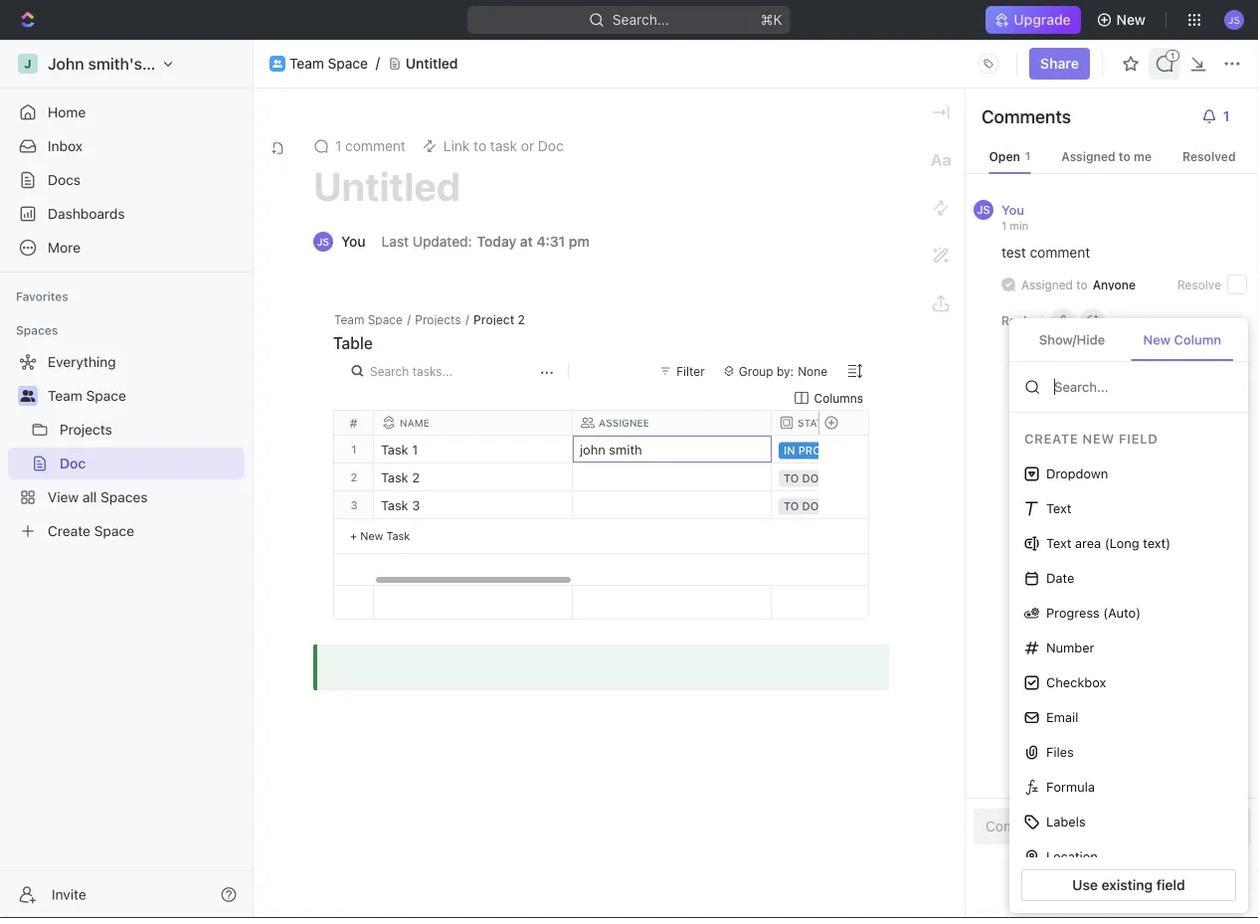 Task type: vqa. For each thing, say whether or not it's contained in the screenshot.
Greg Robinson's Workspace, , element
no



Task type: locate. For each thing, give the bounding box(es) containing it.
comment left link
[[345, 138, 406, 154]]

min
[[1010, 219, 1029, 232]]

3 down task 2
[[412, 498, 420, 513]]

team
[[289, 55, 324, 72], [334, 312, 364, 326], [48, 387, 82, 404]]

⌘k
[[761, 11, 783, 28]]

dashboards
[[48, 205, 125, 222]]

assigned down test comment
[[1022, 278, 1073, 291]]

1 vertical spatial text
[[1046, 536, 1072, 551]]

1 button
[[1194, 100, 1243, 132]]

0 vertical spatial you
[[1002, 202, 1025, 217]]

1 vertical spatial cell
[[573, 464, 772, 490]]

text)
[[1143, 536, 1171, 551]]

tree
[[8, 346, 245, 547]]

smith
[[609, 442, 642, 457]]

tree containing everything
[[8, 346, 245, 547]]

1 horizontal spatial spaces
[[101, 489, 148, 505]]

0 vertical spatial team space link
[[289, 55, 368, 72]]

1 horizontal spatial /
[[465, 312, 469, 326]]

open 1
[[989, 149, 1031, 163]]

j
[[24, 57, 31, 71]]

0 vertical spatial projects
[[415, 312, 461, 326]]

doc right or
[[538, 138, 564, 154]]

1 horizontal spatial 2
[[412, 470, 420, 485]]

1 do from the top
[[802, 472, 819, 485]]

1 inside open 1
[[1025, 150, 1031, 163]]

0 horizontal spatial team space link
[[48, 380, 241, 412]]

2 to do cell from the top
[[772, 491, 971, 518]]

spaces up create space link
[[101, 489, 148, 505]]

0 horizontal spatial team space
[[48, 387, 126, 404]]

anyone
[[1093, 278, 1136, 291]]

projects up all
[[60, 421, 112, 438]]

resolved
[[1183, 149, 1236, 163]]

0 horizontal spatial you
[[341, 233, 366, 250]]

0 vertical spatial to do cell
[[772, 464, 971, 490]]

0 vertical spatial team space
[[289, 55, 368, 72]]

1 text from the top
[[1046, 501, 1072, 516]]

0 vertical spatial js
[[1228, 14, 1240, 25]]

1 horizontal spatial user group image
[[273, 59, 282, 67]]

0 horizontal spatial spaces
[[16, 323, 58, 337]]

js left you 1 min
[[977, 203, 990, 216]]

projects
[[415, 312, 461, 326], [60, 421, 112, 438]]

user group image for the left team space link
[[20, 390, 35, 402]]

press space to select this row. row containing task 3
[[374, 491, 1258, 519]]

untitled down 1 comment
[[313, 163, 461, 209]]

home
[[48, 104, 86, 120]]

1 horizontal spatial projects
[[415, 312, 461, 326]]

comment for test comment
[[1030, 244, 1090, 261]]

0 vertical spatial text
[[1046, 501, 1072, 516]]

1 horizontal spatial team
[[289, 55, 324, 72]]

1 vertical spatial comment
[[1030, 244, 1090, 261]]

team space inside tree
[[48, 387, 126, 404]]

number
[[1046, 640, 1095, 655]]

team space link up 1 comment
[[289, 55, 368, 72]]

team space up 1 comment
[[289, 55, 368, 72]]

2 inside 1 2 3
[[351, 470, 358, 483]]

1 to do from the top
[[784, 472, 819, 485]]

view all spaces
[[48, 489, 148, 505]]

0 vertical spatial team
[[289, 55, 324, 72]]

doc
[[538, 138, 564, 154], [60, 455, 86, 471]]

2 vertical spatial new
[[360, 529, 383, 542]]

task for task 1
[[381, 442, 408, 457]]

js up 1 dropdown button
[[1228, 14, 1240, 25]]

team inside tree
[[48, 387, 82, 404]]

text left area
[[1046, 536, 1072, 551]]

text down dropdown
[[1046, 501, 1072, 516]]

share
[[1040, 55, 1079, 72]]

do
[[802, 472, 819, 485], [802, 500, 819, 513]]

row
[[374, 411, 1258, 435]]

task up task 2
[[381, 442, 408, 457]]

cell for task 2
[[573, 464, 772, 490]]

new task
[[360, 529, 410, 542]]

#
[[350, 416, 357, 430]]

user group image
[[273, 59, 282, 67], [20, 390, 35, 402]]

1 vertical spatial you
[[341, 233, 366, 250]]

text
[[1046, 501, 1072, 516], [1046, 536, 1072, 551]]

Search tasks... text field
[[370, 357, 535, 385]]

open
[[989, 149, 1020, 163]]

1 vertical spatial to do cell
[[772, 491, 971, 518]]

2 vertical spatial team
[[48, 387, 82, 404]]

new column button
[[1131, 320, 1233, 361]]

js button
[[1218, 4, 1250, 36]]

0 vertical spatial user group image
[[273, 59, 282, 67]]

upgrade
[[1014, 11, 1071, 28]]

use existing field button
[[1022, 869, 1236, 901]]

comments
[[982, 105, 1071, 127]]

field
[[1157, 877, 1185, 893]]

press space to select this row. row
[[334, 436, 374, 464], [374, 436, 1258, 464], [819, 436, 868, 464], [334, 464, 374, 491], [374, 464, 1258, 491], [819, 464, 868, 491], [334, 491, 374, 519], [374, 491, 1258, 519], [819, 491, 868, 519], [374, 586, 1258, 620], [819, 586, 868, 620]]

spaces down favorites
[[16, 323, 58, 337]]

untitled up link
[[406, 55, 458, 72]]

team space for the left team space link
[[48, 387, 126, 404]]

name button
[[374, 416, 573, 430]]

/ up the "search tasks..."
[[407, 312, 411, 326]]

1 vertical spatial spaces
[[101, 489, 148, 505]]

today
[[477, 233, 516, 250]]

by:
[[777, 364, 794, 378]]

new down task 3
[[360, 529, 383, 542]]

1 vertical spatial to do
[[784, 500, 819, 513]]

0 horizontal spatial comment
[[345, 138, 406, 154]]

0 vertical spatial comment
[[345, 138, 406, 154]]

2 vertical spatial js
[[317, 236, 329, 247]]

task for task 2
[[381, 470, 408, 485]]

2 vertical spatial cell
[[573, 491, 772, 518]]

1 vertical spatial projects
[[60, 421, 112, 438]]

2 horizontal spatial js
[[1228, 14, 1240, 25]]

2 do from the top
[[802, 500, 819, 513]]

js left last
[[317, 236, 329, 247]]

you left last
[[341, 233, 366, 250]]

john
[[48, 54, 84, 73]]

row group
[[334, 436, 374, 554], [374, 436, 1258, 585], [819, 436, 868, 554]]

docs
[[48, 172, 81, 188]]

0 vertical spatial doc
[[538, 138, 564, 154]]

to do cell
[[772, 464, 971, 490], [772, 491, 971, 518]]

task down task 1
[[381, 470, 408, 485]]

2 row group from the left
[[374, 436, 1258, 585]]

upgrade link
[[986, 6, 1081, 34]]

to inside link to task or doc dropdown button
[[474, 138, 487, 154]]

sidebar navigation
[[0, 40, 258, 918]]

0 horizontal spatial projects
[[60, 421, 112, 438]]

1 horizontal spatial team space
[[289, 55, 368, 72]]

js
[[1228, 14, 1240, 25], [977, 203, 990, 216], [317, 236, 329, 247]]

team inside team space / projects / project 2 table
[[334, 312, 364, 326]]

1 vertical spatial team
[[334, 312, 364, 326]]

you inside you 1 min
[[1002, 202, 1025, 217]]

0 vertical spatial assigned
[[1062, 149, 1116, 163]]

area
[[1075, 536, 1101, 551]]

2 horizontal spatial team
[[334, 312, 364, 326]]

1 vertical spatial team space link
[[48, 380, 241, 412]]

2 up task 3
[[412, 470, 420, 485]]

john smith cell
[[573, 436, 772, 463]]

doc up view
[[60, 455, 86, 471]]

press space to select this row. row containing task 2
[[374, 464, 1258, 491]]

2
[[518, 312, 525, 326], [412, 470, 420, 485], [351, 470, 358, 483]]

tab list
[[1010, 318, 1248, 362]]

1 to do cell from the top
[[772, 464, 971, 490]]

0 horizontal spatial team
[[48, 387, 82, 404]]

user group image inside tree
[[20, 390, 35, 402]]

1 vertical spatial team space
[[48, 387, 126, 404]]

to
[[474, 138, 487, 154], [1119, 149, 1131, 163], [1076, 278, 1088, 291], [784, 472, 799, 485], [784, 500, 799, 513]]

assigned
[[1062, 149, 1116, 163], [1022, 278, 1073, 291]]

labels
[[1046, 814, 1086, 829]]

1 vertical spatial do
[[802, 500, 819, 513]]

date
[[1046, 571, 1075, 586]]

at
[[520, 233, 533, 250]]

1 row group from the left
[[334, 436, 374, 554]]

text area (long text)
[[1046, 536, 1171, 551]]

0 horizontal spatial user group image
[[20, 390, 35, 402]]

tree inside sidebar navigation
[[8, 346, 245, 547]]

updated:
[[413, 233, 472, 250]]

0 horizontal spatial doc
[[60, 455, 86, 471]]

new right "upgrade"
[[1117, 11, 1146, 28]]

you for you 1 min
[[1002, 202, 1025, 217]]

resolve
[[1178, 278, 1221, 291]]

1 vertical spatial new
[[1143, 332, 1171, 347]]

0 horizontal spatial /
[[407, 312, 411, 326]]

new column
[[1143, 332, 1221, 347]]

0 vertical spatial do
[[802, 472, 819, 485]]

you
[[1002, 202, 1025, 217], [341, 233, 366, 250]]

2 to do from the top
[[784, 500, 819, 513]]

0 horizontal spatial js
[[317, 236, 329, 247]]

space up table
[[368, 312, 403, 326]]

1 horizontal spatial doc
[[538, 138, 564, 154]]

column
[[1174, 332, 1221, 347]]

table
[[333, 334, 373, 353]]

1 horizontal spatial comment
[[1030, 244, 1090, 261]]

task for task 3
[[381, 498, 408, 513]]

home link
[[8, 96, 245, 128]]

task 1
[[381, 442, 418, 457]]

assigned left the me at the top right
[[1062, 149, 1116, 163]]

new inside new column button
[[1143, 332, 1171, 347]]

1 vertical spatial js
[[977, 203, 990, 216]]

view all spaces link
[[8, 481, 241, 513]]

projects up tasks...
[[415, 312, 461, 326]]

tab list containing show/hide
[[1010, 318, 1248, 362]]

grid
[[334, 411, 1258, 620]]

name column header
[[374, 411, 577, 435]]

new inside new button
[[1117, 11, 1146, 28]]

to for anyone
[[1076, 278, 1088, 291]]

assigned to me
[[1062, 149, 1152, 163]]

team space down everything
[[48, 387, 126, 404]]

space
[[328, 55, 368, 72], [368, 312, 403, 326], [86, 387, 126, 404], [94, 523, 134, 539]]

new
[[1117, 11, 1146, 28], [1143, 332, 1171, 347], [360, 529, 383, 542]]

2 horizontal spatial 2
[[518, 312, 525, 326]]

comment up assigned to anyone at right top
[[1030, 244, 1090, 261]]

dropdown
[[1046, 466, 1108, 481]]

do for task 2
[[802, 472, 819, 485]]

2 inside team space / projects / project 2 table
[[518, 312, 525, 326]]

team space
[[289, 55, 368, 72], [48, 387, 126, 404]]

1 horizontal spatial you
[[1002, 202, 1025, 217]]

2 left task 2
[[351, 470, 358, 483]]

2 right project
[[518, 312, 525, 326]]

0 vertical spatial new
[[1117, 11, 1146, 28]]

Search field
[[1052, 378, 1232, 396]]

0 vertical spatial to do
[[784, 472, 819, 485]]

status
[[798, 417, 837, 428]]

team space link up projects 'link'
[[48, 380, 241, 412]]

1 vertical spatial doc
[[60, 455, 86, 471]]

3 left task 3
[[351, 498, 358, 511]]

you up min
[[1002, 202, 1025, 217]]

projects link
[[60, 414, 241, 446]]

2 text from the top
[[1046, 536, 1072, 551]]

new left column
[[1143, 332, 1171, 347]]

1 vertical spatial assigned
[[1022, 278, 1073, 291]]

team space link
[[289, 55, 368, 72], [48, 380, 241, 412]]

to for task
[[474, 138, 487, 154]]

john smith's workspace, , element
[[18, 54, 38, 74]]

user group image for the rightmost team space link
[[273, 59, 282, 67]]

cell
[[772, 436, 971, 463], [573, 464, 772, 490], [573, 491, 772, 518]]

/ left project
[[465, 312, 469, 326]]

to do for task 3
[[784, 500, 819, 513]]

reply
[[1002, 313, 1034, 327]]

files
[[1046, 745, 1074, 760]]

0 horizontal spatial 2
[[351, 470, 358, 483]]

spaces
[[16, 323, 58, 337], [101, 489, 148, 505]]

1 vertical spatial user group image
[[20, 390, 35, 402]]

press space to select this row. row containing 3
[[334, 491, 374, 519]]

task down task 2
[[381, 498, 408, 513]]



Task type: describe. For each thing, give the bounding box(es) containing it.
pm
[[569, 233, 590, 250]]

2 for 1 2 3
[[351, 470, 358, 483]]

progress
[[1046, 605, 1100, 620]]

filter button
[[653, 359, 713, 383]]

space down view all spaces link
[[94, 523, 134, 539]]

workspace
[[146, 54, 229, 73]]

(auto)
[[1103, 605, 1141, 620]]

link
[[443, 138, 470, 154]]

group by: none
[[739, 364, 828, 378]]

assignee column header
[[573, 411, 776, 435]]

projects inside team space / projects / project 2 table
[[415, 312, 461, 326]]

row group containing 1 2 3
[[334, 436, 374, 554]]

existing
[[1102, 877, 1153, 893]]

john smith's workspace
[[48, 54, 229, 73]]

all
[[82, 489, 97, 505]]

text for text
[[1046, 501, 1072, 516]]

smith's
[[88, 54, 142, 73]]

inbox link
[[8, 130, 245, 162]]

assigned for assigned to me
[[1062, 149, 1116, 163]]

1 inside you 1 min
[[1002, 219, 1007, 232]]

view
[[48, 489, 79, 505]]

dropdown menu image
[[973, 48, 1005, 80]]

search
[[370, 364, 409, 378]]

more
[[48, 239, 81, 256]]

to do cell for task 3
[[772, 491, 971, 518]]

use
[[1072, 877, 1098, 893]]

0 vertical spatial cell
[[772, 436, 971, 463]]

you for you
[[341, 233, 366, 250]]

create space link
[[8, 515, 241, 547]]

new for new task
[[360, 529, 383, 542]]

status button
[[772, 416, 971, 430]]

checkbox
[[1046, 675, 1106, 690]]

favorites button
[[8, 284, 76, 308]]

last
[[382, 233, 409, 250]]

press space to select this row. row containing 1
[[334, 436, 374, 464]]

anyone button
[[1088, 278, 1136, 291]]

press space to select this row. row containing task 1
[[374, 436, 1258, 464]]

1 inside dropdown button
[[1223, 108, 1230, 124]]

search tasks...
[[370, 364, 453, 378]]

3 row group from the left
[[819, 436, 868, 554]]

0 horizontal spatial 3
[[351, 498, 358, 511]]

team space for the rightmost team space link
[[289, 55, 368, 72]]

press space to select this row. row containing 2
[[334, 464, 374, 491]]

new for new column
[[1143, 332, 1171, 347]]

team for the rightmost team space link
[[289, 55, 324, 72]]

favorites
[[16, 289, 68, 303]]

create space
[[48, 523, 134, 539]]

invite
[[52, 886, 86, 903]]

1 vertical spatial untitled
[[313, 163, 461, 209]]

1 / from the left
[[407, 312, 411, 326]]

link to task or doc
[[443, 138, 564, 154]]

john smith
[[580, 442, 642, 457]]

to do cell for task 2
[[772, 464, 971, 490]]

filter
[[677, 364, 705, 378]]

group
[[739, 364, 773, 378]]

email
[[1046, 710, 1079, 725]]

to do for task 2
[[784, 472, 819, 485]]

show/hide
[[1039, 332, 1105, 347]]

name
[[400, 417, 430, 428]]

2 / from the left
[[465, 312, 469, 326]]

new for new
[[1117, 11, 1146, 28]]

space up 1 comment
[[328, 55, 368, 72]]

task
[[490, 138, 517, 154]]

team for the left team space link
[[48, 387, 82, 404]]

none
[[798, 364, 828, 378]]

assignee
[[599, 417, 649, 428]]

show/hide button
[[1024, 320, 1120, 361]]

doc inside tree
[[60, 455, 86, 471]]

1 horizontal spatial js
[[977, 203, 990, 216]]

assigned to anyone
[[1022, 278, 1136, 291]]

0 vertical spatial spaces
[[16, 323, 58, 337]]

task down task 3
[[386, 529, 410, 542]]

text for text area (long text)
[[1046, 536, 1072, 551]]

4:31
[[537, 233, 565, 250]]

you 1 min
[[1002, 202, 1029, 232]]

john
[[580, 442, 606, 457]]

1 horizontal spatial team space link
[[289, 55, 368, 72]]

do for task 3
[[802, 500, 819, 513]]

doc inside link to task or doc dropdown button
[[538, 138, 564, 154]]

spaces inside tree
[[101, 489, 148, 505]]

me
[[1134, 149, 1152, 163]]

last updated: today at 4:31 pm
[[382, 233, 590, 250]]

grid containing task 1
[[334, 411, 1258, 620]]

project
[[473, 312, 515, 326]]

search...
[[613, 11, 669, 28]]

1 comment
[[335, 138, 406, 154]]

everything
[[48, 354, 116, 370]]

0 vertical spatial untitled
[[406, 55, 458, 72]]

task 2
[[381, 470, 420, 485]]

inbox
[[48, 138, 83, 154]]

js inside dropdown button
[[1228, 14, 1240, 25]]

doc link
[[60, 448, 241, 479]]

test comment
[[1002, 244, 1090, 261]]

dashboards link
[[8, 198, 245, 230]]

row containing name
[[374, 411, 1258, 435]]

projects inside 'link'
[[60, 421, 112, 438]]

progress (auto)
[[1046, 605, 1141, 620]]

tasks...
[[412, 364, 453, 378]]

everything link
[[8, 346, 241, 378]]

assignee button
[[573, 416, 772, 430]]

cell for task 3
[[573, 491, 772, 518]]

to for me
[[1119, 149, 1131, 163]]

new button
[[1089, 4, 1158, 36]]

use existing field
[[1072, 877, 1185, 893]]

or
[[521, 138, 534, 154]]

comment for 1 comment
[[345, 138, 406, 154]]

space down everything link
[[86, 387, 126, 404]]

space inside team space / projects / project 2 table
[[368, 312, 403, 326]]

columns
[[814, 391, 863, 405]]

team space / projects / project 2 table
[[333, 312, 525, 353]]

columns button
[[780, 386, 869, 410]]

create
[[48, 523, 90, 539]]

location
[[1046, 849, 1098, 864]]

task 3
[[381, 498, 420, 513]]

more button
[[8, 232, 245, 264]]

row group containing task 1
[[374, 436, 1258, 585]]

1 inside 1 2 3
[[351, 443, 357, 456]]

assigned for assigned to anyone
[[1022, 278, 1073, 291]]

link to task or doc button
[[414, 132, 572, 160]]

2 for task 2
[[412, 470, 420, 485]]

1 horizontal spatial 3
[[412, 498, 420, 513]]

formula
[[1046, 780, 1095, 794]]



